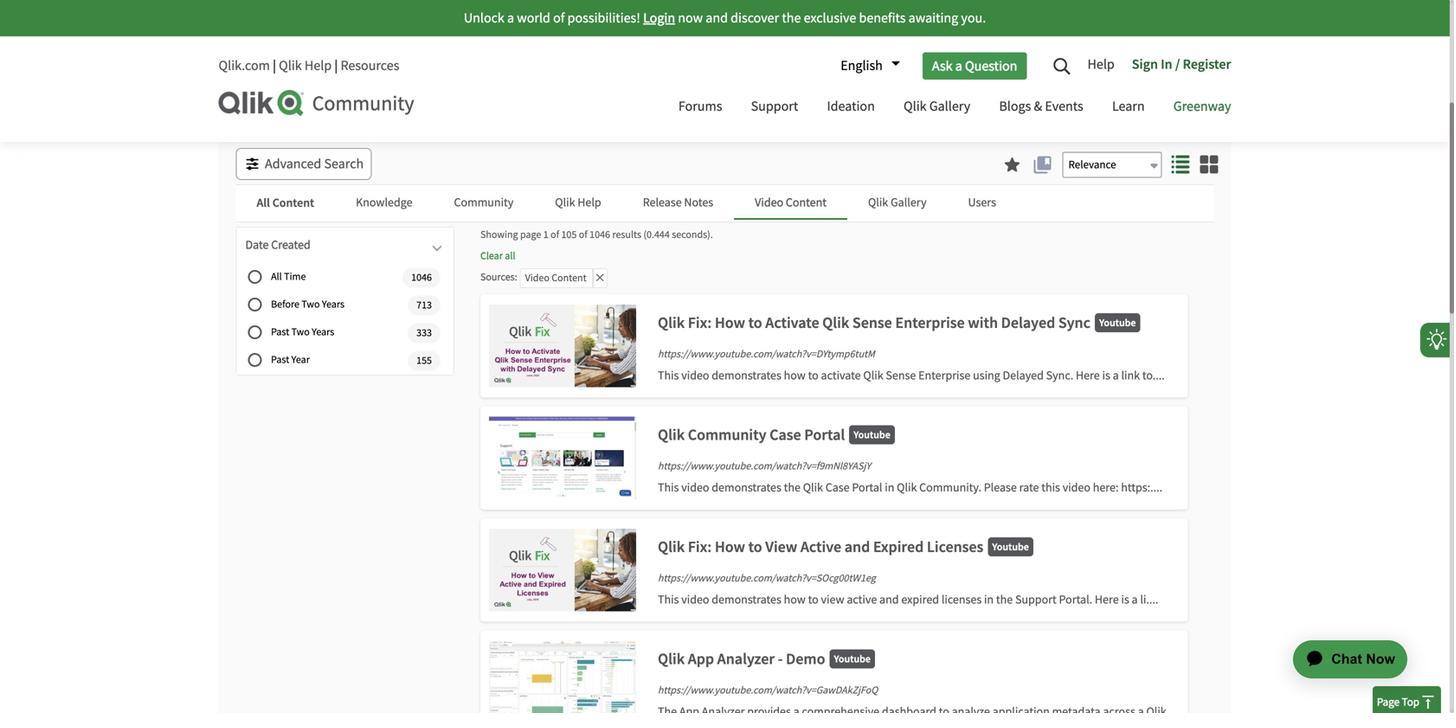 Task type: locate. For each thing, give the bounding box(es) containing it.
delayed
[[1001, 313, 1055, 332], [1003, 368, 1044, 384]]

help inside 'button'
[[578, 195, 601, 210]]

enterprise
[[895, 313, 965, 332], [919, 368, 971, 384]]

this for qlik fix: how to view active and expired licenses
[[658, 592, 679, 608]]

sync
[[1059, 313, 1091, 332]]

1 vertical spatial how
[[784, 592, 806, 608]]

0 vertical spatial in
[[885, 480, 895, 496]]

two right before
[[302, 298, 320, 311]]

app
[[688, 649, 714, 669]]

how up https://www.youtube.com/watch?v=socg00tw1eg
[[715, 537, 745, 557]]

https://www.youtube.com/watch?v=f9mnl8yasjy this video demonstrates the qlik case portal in qlik community.  please rate this video here: https:....
[[658, 460, 1163, 496]]

a left world at the left of page
[[507, 9, 514, 27]]

advanced
[[265, 155, 321, 173]]

1 vertical spatial 1046
[[411, 271, 432, 284]]

1 horizontal spatial support
[[1015, 592, 1057, 608]]

qlik gallery down "ask" in the right top of the page
[[904, 97, 971, 115]]

featured thumbnail image for qlik fix: how to activate qlik sense enterprise with delayed sync
[[489, 305, 636, 388]]

years down before two years
[[312, 326, 334, 339]]

0 horizontal spatial all
[[257, 195, 270, 210]]

| right qlik help link
[[335, 57, 338, 74]]

ideation
[[827, 97, 875, 115]]

portal up qlik fix: how to view active and expired licenses youtube
[[852, 480, 883, 496]]

page
[[520, 228, 541, 242]]

2 featured thumbnail image from the top
[[489, 417, 636, 500]]

1 horizontal spatial 1046
[[590, 228, 610, 242]]

1 vertical spatial video content
[[525, 271, 587, 285]]

qlik inside https://www.youtube.com/watch?v=dytymp6tutm this video demonstrates how to activate qlik sense enterprise using delayed sync.  here is a link to....
[[863, 368, 884, 384]]

0 vertical spatial years
[[322, 298, 345, 311]]

1046
[[590, 228, 610, 242], [411, 271, 432, 284]]

2 horizontal spatial content
[[786, 195, 827, 210]]

video inside https://www.youtube.com/watch?v=dytymp6tutm this video demonstrates how to activate qlik sense enterprise using delayed sync.  here is a link to....
[[681, 368, 709, 384]]

1 vertical spatial is
[[1121, 592, 1129, 608]]

youtube inside qlik community case portal youtube
[[854, 428, 891, 442]]

1 vertical spatial gallery
[[891, 195, 927, 210]]

3 featured thumbnail image from the top
[[489, 529, 636, 612]]

portal.
[[1059, 592, 1093, 608]]

155
[[416, 354, 432, 367]]

0 vertical spatial past
[[271, 326, 289, 339]]

1 how from the top
[[784, 368, 806, 384]]

rate
[[1019, 480, 1039, 496]]

help left resources
[[305, 57, 332, 74]]

gallery down "ask" in the right top of the page
[[930, 97, 971, 115]]

1 vertical spatial in
[[984, 592, 994, 608]]

qlik inside menu bar
[[904, 97, 927, 115]]

search right in
[[1179, 53, 1218, 71]]

is inside https://www.youtube.com/watch?v=dytymp6tutm this video demonstrates how to activate qlik sense enterprise using delayed sync.  here is a link to....
[[1102, 368, 1111, 384]]

1 vertical spatial years
[[312, 326, 334, 339]]

how inside https://www.youtube.com/watch?v=dytymp6tutm this video demonstrates how to activate qlik sense enterprise using delayed sync.  here is a link to....
[[784, 368, 806, 384]]

how down https://www.youtube.com/watch?v=socg00tw1eg
[[784, 592, 806, 608]]

benefits
[[859, 9, 906, 27]]

before
[[271, 298, 300, 311]]

0 vertical spatial video content
[[755, 195, 827, 210]]

1 horizontal spatial |
[[335, 57, 338, 74]]

gallery left the users
[[891, 195, 927, 210]]

help up showing page 1 of 105 of 1046 results (0.444 seconds) . clear all
[[578, 195, 601, 210]]

activate
[[766, 313, 819, 332]]

0 vertical spatial how
[[715, 313, 745, 332]]

delayed left 'sync.'
[[1003, 368, 1044, 384]]

two up year
[[291, 326, 310, 339]]

content
[[272, 195, 314, 210], [786, 195, 827, 210], [552, 271, 587, 285]]

1046 inside showing page 1 of 105 of 1046 results (0.444 seconds) . clear all
[[590, 228, 610, 242]]

fix: up https://www.youtube.com/watch?v=socg00tw1eg
[[688, 537, 712, 557]]

0 vertical spatial how
[[784, 368, 806, 384]]

group
[[237, 264, 454, 375]]

2 how from the top
[[784, 592, 806, 608]]

1 horizontal spatial help
[[578, 195, 601, 210]]

demonstrates inside https://www.youtube.com/watch?v=f9mnl8yasjy this video demonstrates the qlik case portal in qlik community.  please rate this video here: https:....
[[712, 480, 782, 496]]

0 vertical spatial portal
[[804, 425, 845, 445]]

all inside all content button
[[257, 195, 270, 210]]

2 vertical spatial the
[[996, 592, 1013, 608]]

0 horizontal spatial portal
[[804, 425, 845, 445]]

in up 'expired'
[[885, 480, 895, 496]]

support right forums
[[751, 97, 798, 115]]

qlik help button
[[534, 185, 622, 220]]

of for 105
[[551, 228, 559, 242]]

0 vertical spatial this
[[658, 368, 679, 384]]

in right 'licenses'
[[984, 592, 994, 608]]

2 vertical spatial and
[[880, 592, 899, 608]]

0 vertical spatial and
[[706, 9, 728, 27]]

featured thumbnail image
[[489, 305, 636, 388], [489, 417, 636, 500], [489, 529, 636, 612], [489, 641, 636, 713]]

sense up https://www.youtube.com/watch?v=dytymp6tutm this video demonstrates how to activate qlik sense enterprise using delayed sync.  here is a link to....
[[853, 313, 892, 332]]

1 vertical spatial demonstrates
[[712, 480, 782, 496]]

all left time
[[271, 270, 282, 284]]

| right qlik.com link
[[273, 57, 276, 74]]

0 horizontal spatial video
[[525, 271, 550, 285]]

0 vertical spatial qlik gallery
[[904, 97, 971, 115]]

video down https://www.youtube.com/watch?v=dytymp6tutm
[[681, 368, 709, 384]]

1 vertical spatial case
[[826, 480, 850, 496]]

menu bar containing forums
[[666, 82, 1244, 133]]

0 horizontal spatial and
[[706, 9, 728, 27]]

how up https://www.youtube.com/watch?v=dytymp6tutm
[[715, 313, 745, 332]]

333
[[416, 326, 432, 340]]

advanced search button
[[236, 148, 372, 180]]

1046 up '713'
[[411, 271, 432, 284]]

possibilities!
[[568, 9, 641, 27]]

date
[[245, 237, 269, 253]]

how for activate
[[784, 368, 806, 384]]

past down before
[[271, 326, 289, 339]]

video right notes
[[755, 195, 784, 210]]

1046 inside group
[[411, 271, 432, 284]]

enterprise left using
[[919, 368, 971, 384]]

0 vertical spatial here
[[1076, 368, 1100, 384]]

video for qlik fix: how to activate qlik sense enterprise with delayed sync
[[681, 368, 709, 384]]

demonstrates down https://www.youtube.com/watch?v=socg00tw1eg
[[712, 592, 782, 608]]

portal down activate
[[804, 425, 845, 445]]

how down https://www.youtube.com/watch?v=dytymp6tutm
[[784, 368, 806, 384]]

a inside https://www.youtube.com/watch?v=socg00tw1eg this video demonstrates how to view active and expired licenses in the support portal.  here is a li....
[[1132, 592, 1138, 608]]

(0.444
[[644, 228, 670, 242]]

2 demonstrates from the top
[[712, 480, 782, 496]]

page
[[1377, 695, 1400, 709]]

0 horizontal spatial 1046
[[411, 271, 432, 284]]

video for qlik community case portal
[[681, 480, 709, 496]]

unlock
[[464, 9, 505, 27]]

portal
[[804, 425, 845, 445], [852, 480, 883, 496]]

and
[[706, 9, 728, 27], [845, 537, 870, 557], [880, 592, 899, 608]]

0 horizontal spatial content
[[272, 195, 314, 210]]

how for view
[[715, 537, 745, 557]]

2 vertical spatial demonstrates
[[712, 592, 782, 608]]

0 vertical spatial case
[[770, 425, 801, 445]]

0 horizontal spatial is
[[1102, 368, 1111, 384]]

the down the https://www.youtube.com/watch?v=f9mnl8yasjy
[[784, 480, 801, 496]]

please
[[984, 480, 1017, 496]]

0 vertical spatial support
[[751, 97, 798, 115]]

1 horizontal spatial portal
[[852, 480, 883, 496]]

0 vertical spatial is
[[1102, 368, 1111, 384]]

this inside https://www.youtube.com/watch?v=socg00tw1eg this video demonstrates how to view active and expired licenses in the support portal.  here is a li....
[[658, 592, 679, 608]]

youtube right licenses
[[992, 540, 1029, 554]]

1 horizontal spatial case
[[826, 480, 850, 496]]

qlik inside 'button'
[[555, 195, 575, 210]]

1 vertical spatial enterprise
[[919, 368, 971, 384]]

content for video content button
[[786, 195, 827, 210]]

https://www.youtube.com/watch?v=socg00tw1eg
[[658, 572, 876, 585]]

1 vertical spatial the
[[784, 480, 801, 496]]

demonstrates down the https://www.youtube.com/watch?v=f9mnl8yasjy
[[712, 480, 782, 496]]

1 vertical spatial support
[[1015, 592, 1057, 608]]

1 vertical spatial fix:
[[688, 537, 712, 557]]

to inside https://www.youtube.com/watch?v=socg00tw1eg this video demonstrates how to view active and expired licenses in the support portal.  here is a li....
[[808, 592, 819, 608]]

ask
[[932, 57, 953, 75]]

1 how from the top
[[715, 313, 745, 332]]

of right world at the left of page
[[553, 9, 565, 27]]

greenway
[[1174, 97, 1231, 115]]

2 vertical spatial this
[[658, 592, 679, 608]]

video for qlik fix: how to view active and expired licenses
[[681, 592, 709, 608]]

qlik image
[[219, 90, 305, 116]]

0 horizontal spatial |
[[273, 57, 276, 74]]

featured thumbnail image for qlik fix: how to view active and expired licenses
[[489, 529, 636, 612]]

this inside https://www.youtube.com/watch?v=dytymp6tutm this video demonstrates how to activate qlik sense enterprise using delayed sync.  here is a link to....
[[658, 368, 679, 384]]

1 vertical spatial how
[[715, 537, 745, 557]]

&
[[1034, 97, 1042, 115]]

0 vertical spatial 1046
[[590, 228, 610, 242]]

1 past from the top
[[271, 326, 289, 339]]

qlik gallery link
[[891, 82, 984, 133]]

analyzer
[[717, 649, 775, 669]]

youtube right sync at the top right
[[1099, 316, 1136, 329]]

the right discover
[[782, 9, 801, 27]]

support
[[751, 97, 798, 115], [1015, 592, 1057, 608]]

1 vertical spatial portal
[[852, 480, 883, 496]]

sense down qlik fix: how to activate qlik sense enterprise with delayed sync youtube
[[886, 368, 916, 384]]

active
[[801, 537, 842, 557]]

video inside https://www.youtube.com/watch?v=socg00tw1eg this video demonstrates how to view active and expired licenses in the support portal.  here is a li....
[[681, 592, 709, 608]]

2 how from the top
[[715, 537, 745, 557]]

2 fix: from the top
[[688, 537, 712, 557]]

search
[[1179, 53, 1218, 71], [1158, 86, 1197, 103], [324, 155, 364, 173]]

qlik.com
[[219, 57, 270, 74]]

a left 'link'
[[1113, 368, 1119, 384]]

application
[[1261, 620, 1428, 699]]

blogs
[[999, 97, 1031, 115]]

0 vertical spatial sense
[[853, 313, 892, 332]]

2 past from the top
[[271, 353, 289, 367]]

gallery
[[930, 97, 971, 115], [891, 195, 927, 210]]

the inside https://www.youtube.com/watch?v=f9mnl8yasjy this video demonstrates the qlik case portal in qlik community.  please rate this video here: https:....
[[784, 480, 801, 496]]

1 vertical spatial all
[[271, 270, 282, 284]]

0 vertical spatial fix:
[[688, 313, 712, 332]]

search right advanced
[[324, 155, 364, 173]]

1 this from the top
[[658, 368, 679, 384]]

1 horizontal spatial video
[[755, 195, 784, 210]]

1 vertical spatial delayed
[[1003, 368, 1044, 384]]

qlik help link
[[279, 57, 332, 74]]

3 demonstrates from the top
[[712, 592, 782, 608]]

0 vertical spatial demonstrates
[[712, 368, 782, 384]]

fix: up https://www.youtube.com/watch?v=dytymp6tutm
[[688, 313, 712, 332]]

fix: for qlik fix: how to activate qlik sense enterprise with delayed sync
[[688, 313, 712, 332]]

search down sign in / register link
[[1158, 86, 1197, 103]]

help link
[[1088, 49, 1123, 82]]

youtube inside qlik fix: how to view active and expired licenses youtube
[[992, 540, 1029, 554]]

support left portal.
[[1015, 592, 1057, 608]]

past for past year
[[271, 353, 289, 367]]

community link
[[219, 90, 648, 117]]

video right :
[[525, 271, 550, 285]]

youtube inside qlik app analyzer - demo youtube
[[834, 652, 871, 666]]

support inside support popup button
[[751, 97, 798, 115]]

expired
[[873, 537, 924, 557]]

community button
[[433, 185, 534, 220]]

demonstrates inside https://www.youtube.com/watch?v=dytymp6tutm this video demonstrates how to activate qlik sense enterprise using delayed sync.  here is a link to....
[[712, 368, 782, 384]]

case up the https://www.youtube.com/watch?v=f9mnl8yasjy
[[770, 425, 801, 445]]

support button
[[738, 82, 811, 133]]

size image
[[1172, 155, 1190, 174], [1200, 155, 1218, 174]]

this inside https://www.youtube.com/watch?v=f9mnl8yasjy this video demonstrates the qlik case portal in qlik community.  please rate this video here: https:....
[[658, 480, 679, 496]]

2 horizontal spatial and
[[880, 592, 899, 608]]

help left "sign"
[[1088, 55, 1115, 73]]

1 vertical spatial this
[[658, 480, 679, 496]]

qlik fix: how to view active and expired licenses youtube
[[658, 537, 1029, 557]]

resources link
[[341, 57, 399, 74]]

here right 'sync.'
[[1076, 368, 1100, 384]]

4 featured thumbnail image from the top
[[489, 641, 636, 713]]

1 fix: from the top
[[688, 313, 712, 332]]

enterprise up https://www.youtube.com/watch?v=dytymp6tutm this video demonstrates how to activate qlik sense enterprise using delayed sync.  here is a link to....
[[895, 313, 965, 332]]

group containing all time
[[237, 264, 454, 375]]

learn
[[1112, 97, 1145, 115]]

2 this from the top
[[658, 480, 679, 496]]

past left year
[[271, 353, 289, 367]]

classic
[[1066, 53, 1105, 71]]

0 vertical spatial two
[[302, 298, 320, 311]]

1
[[543, 228, 549, 242]]

1 vertical spatial video
[[525, 271, 550, 285]]

0 vertical spatial all
[[257, 195, 270, 210]]

1 horizontal spatial video content
[[755, 195, 827, 210]]

licenses
[[942, 592, 982, 608]]

video
[[755, 195, 784, 210], [525, 271, 550, 285]]

awaiting
[[909, 9, 959, 27]]

here right portal.
[[1095, 592, 1119, 608]]

1 horizontal spatial all
[[271, 270, 282, 284]]

how
[[715, 313, 745, 332], [715, 537, 745, 557]]

is left li....
[[1121, 592, 1129, 608]]

content inside video content button
[[786, 195, 827, 210]]

1 horizontal spatial content
[[552, 271, 587, 285]]

1 horizontal spatial in
[[984, 592, 994, 608]]

0 horizontal spatial in
[[885, 480, 895, 496]]

1 vertical spatial past
[[271, 353, 289, 367]]

1 vertical spatial two
[[291, 326, 310, 339]]

time
[[284, 270, 306, 284]]

a left li....
[[1132, 592, 1138, 608]]

demonstrates down https://www.youtube.com/watch?v=dytymp6tutm
[[712, 368, 782, 384]]

all content
[[257, 195, 314, 210]]

past
[[271, 326, 289, 339], [271, 353, 289, 367]]

0 vertical spatial video
[[755, 195, 784, 210]]

1 horizontal spatial and
[[845, 537, 870, 557]]

the right 'licenses'
[[996, 592, 1013, 608]]

video up app
[[681, 592, 709, 608]]

1 vertical spatial and
[[845, 537, 870, 557]]

video down the https://www.youtube.com/watch?v=f9mnl8yasjy
[[681, 480, 709, 496]]

years for before two years
[[322, 298, 345, 311]]

featured thumbnail image for qlik community case portal
[[489, 417, 636, 500]]

all for all content
[[257, 195, 270, 210]]

community inside button
[[454, 195, 514, 210]]

past two years
[[271, 326, 334, 339]]

1 demonstrates from the top
[[712, 368, 782, 384]]

this for qlik fix: how to activate qlik sense enterprise with delayed sync
[[658, 368, 679, 384]]

is left 'link'
[[1102, 368, 1111, 384]]

1 horizontal spatial is
[[1121, 592, 1129, 608]]

how for activate
[[715, 313, 745, 332]]

the
[[782, 9, 801, 27], [784, 480, 801, 496], [996, 592, 1013, 608]]

years up 'past two years'
[[322, 298, 345, 311]]

0 horizontal spatial size image
[[1172, 155, 1190, 174]]

1 vertical spatial search
[[1158, 86, 1197, 103]]

1 horizontal spatial gallery
[[930, 97, 971, 115]]

login
[[643, 9, 675, 27]]

all
[[257, 195, 270, 210], [271, 270, 282, 284]]

all up "date"
[[257, 195, 270, 210]]

of right "1" at top left
[[551, 228, 559, 242]]

0 vertical spatial gallery
[[930, 97, 971, 115]]

sense inside https://www.youtube.com/watch?v=dytymp6tutm this video demonstrates how to activate qlik sense enterprise using delayed sync.  here is a link to....
[[886, 368, 916, 384]]

youtube right demo
[[834, 652, 871, 666]]

2 vertical spatial search
[[324, 155, 364, 173]]

youtube up https://www.youtube.com/watch?v=f9mnl8yasjy this video demonstrates the qlik case portal in qlik community.  please rate this video here: https:....
[[854, 428, 891, 442]]

content inside all content button
[[272, 195, 314, 210]]

0 horizontal spatial support
[[751, 97, 798, 115]]

1 horizontal spatial size image
[[1200, 155, 1218, 174]]

1046 left "results"
[[590, 228, 610, 242]]

how inside https://www.youtube.com/watch?v=socg00tw1eg this video demonstrates how to view active and expired licenses in the support portal.  here is a li....
[[784, 592, 806, 608]]

help
[[1088, 55, 1115, 73], [305, 57, 332, 74], [578, 195, 601, 210]]

1 featured thumbnail image from the top
[[489, 305, 636, 388]]

case inside https://www.youtube.com/watch?v=f9mnl8yasjy this video demonstrates the qlik case portal in qlik community.  please rate this video here: https:....
[[826, 480, 850, 496]]

is inside https://www.youtube.com/watch?v=socg00tw1eg this video demonstrates how to view active and expired licenses in the support portal.  here is a li....
[[1121, 592, 1129, 608]]

licenses
[[927, 537, 984, 557]]

demonstrates for qlik
[[712, 368, 782, 384]]

li....
[[1140, 592, 1159, 608]]

page top
[[1377, 695, 1420, 709]]

delayed right with
[[1001, 313, 1055, 332]]

case up qlik fix: how to view active and expired licenses youtube
[[826, 480, 850, 496]]

1 vertical spatial sense
[[886, 368, 916, 384]]

community
[[1108, 53, 1176, 71], [312, 90, 414, 117], [454, 195, 514, 210], [688, 425, 767, 445]]

demonstrates inside https://www.youtube.com/watch?v=socg00tw1eg this video demonstrates how to view active and expired licenses in the support portal.  here is a li....
[[712, 592, 782, 608]]

menu bar
[[666, 82, 1244, 133]]

3 this from the top
[[658, 592, 679, 608]]

1 vertical spatial here
[[1095, 592, 1119, 608]]

date created button
[[245, 236, 445, 262]]

in inside https://www.youtube.com/watch?v=f9mnl8yasjy this video demonstrates the qlik case portal in qlik community.  please rate this video here: https:....
[[885, 480, 895, 496]]

qlik gallery left the users
[[868, 195, 927, 210]]

past for past two years
[[271, 326, 289, 339]]

case
[[770, 425, 801, 445], [826, 480, 850, 496]]

ask a question link
[[923, 52, 1027, 79]]

-
[[778, 649, 783, 669]]



Task type: describe. For each thing, give the bounding box(es) containing it.
year
[[291, 353, 310, 367]]

two for before
[[302, 298, 320, 311]]

active
[[847, 592, 877, 608]]

release notes
[[643, 195, 713, 210]]

blogs & events
[[999, 97, 1084, 115]]

knowledge button
[[335, 185, 433, 220]]

date created
[[245, 237, 311, 253]]

events
[[1045, 97, 1084, 115]]

2 size image from the left
[[1200, 155, 1218, 174]]

https://www.youtube.com/watch?v=dytymp6tutm
[[658, 348, 875, 361]]

.
[[711, 228, 713, 242]]

discover
[[731, 9, 779, 27]]

qlik gallery inside qlik gallery link
[[904, 97, 971, 115]]

view
[[766, 537, 798, 557]]

seconds)
[[672, 228, 711, 242]]

1 | from the left
[[273, 57, 276, 74]]

resources
[[341, 57, 399, 74]]

delayed inside https://www.youtube.com/watch?v=dytymp6tutm this video demonstrates how to activate qlik sense enterprise using delayed sync.  here is a link to....
[[1003, 368, 1044, 384]]

ideation button
[[814, 82, 888, 133]]

youtube inside qlik fix: how to activate qlik sense enterprise with delayed sync youtube
[[1099, 316, 1136, 329]]

exclusive
[[804, 9, 856, 27]]

qlik app analyzer - demo link
[[658, 649, 825, 677]]

showing page 1 of 105 of 1046 results (0.444 seconds) . clear all
[[480, 228, 713, 263]]

https:....
[[1121, 480, 1163, 496]]

enterprise inside https://www.youtube.com/watch?v=dytymp6tutm this video demonstrates how to activate qlik sense enterprise using delayed sync.  here is a link to....
[[919, 368, 971, 384]]

0 horizontal spatial help
[[305, 57, 332, 74]]

video content inside button
[[755, 195, 827, 210]]

here inside https://www.youtube.com/watch?v=socg00tw1eg this video demonstrates how to view active and expired licenses in the support portal.  here is a li....
[[1095, 592, 1119, 608]]

english button
[[832, 51, 900, 81]]

:
[[515, 271, 517, 284]]

a right "ask" in the right top of the page
[[956, 57, 963, 75]]

unlock a world of possibilities! login now and discover the exclusive benefits awaiting you.
[[464, 9, 986, 27]]

https://www.youtube.com/watch?v=gawdakzjfoq
[[658, 684, 878, 697]]

knowledge
[[356, 195, 413, 210]]

register
[[1183, 55, 1231, 73]]

/
[[1175, 55, 1180, 73]]

notes
[[684, 195, 713, 210]]

qlik app analyzer - demo youtube
[[658, 649, 871, 669]]

video inside button
[[755, 195, 784, 210]]

qlik.com | qlik help | resources
[[219, 57, 399, 74]]

clear all button
[[480, 248, 515, 264]]

0 vertical spatial search
[[1179, 53, 1218, 71]]

showing
[[480, 228, 518, 242]]

english
[[841, 57, 883, 74]]

forums
[[679, 97, 722, 115]]

before two years
[[271, 298, 345, 311]]

sign in / register link
[[1123, 49, 1231, 82]]

all time
[[271, 270, 306, 284]]

use classic community search
[[1041, 53, 1218, 71]]

of for possibilities!
[[553, 9, 565, 27]]

to inside https://www.youtube.com/watch?v=dytymp6tutm this video demonstrates how to activate qlik sense enterprise using delayed sync.  here is a link to....
[[808, 368, 819, 384]]

with
[[968, 313, 998, 332]]

https://www.youtube.com/watch?v=socg00tw1eg this video demonstrates how to view active and expired licenses in the support portal.  here is a li....
[[658, 572, 1159, 608]]

2 horizontal spatial help
[[1088, 55, 1115, 73]]

greenway link
[[1161, 82, 1244, 133]]

1 size image from the left
[[1172, 155, 1190, 174]]

ask a question
[[932, 57, 1018, 75]]

portal inside https://www.youtube.com/watch?v=f9mnl8yasjy this video demonstrates the qlik case portal in qlik community.  please rate this video here: https:....
[[852, 480, 883, 496]]

713
[[416, 299, 432, 312]]

✕
[[596, 271, 604, 285]]

community.
[[920, 480, 982, 496]]

0 vertical spatial the
[[782, 9, 801, 27]]

qlik community case portal youtube
[[658, 425, 891, 445]]

0 vertical spatial delayed
[[1001, 313, 1055, 332]]

this
[[1042, 480, 1060, 496]]

years for past two years
[[312, 326, 334, 339]]

results
[[612, 228, 641, 242]]

qlik fix: how to view active and expired licenses link
[[658, 537, 984, 565]]

users
[[968, 195, 996, 210]]

qlik fix: how to activate qlik sense enterprise with delayed sync link
[[658, 313, 1091, 341]]

using
[[973, 368, 1001, 384]]

clear
[[480, 249, 503, 263]]

activate
[[821, 368, 861, 384]]

past year
[[271, 353, 310, 367]]

expired
[[901, 592, 939, 608]]

a inside https://www.youtube.com/watch?v=dytymp6tutm this video demonstrates how to activate qlik sense enterprise using delayed sync.  here is a link to....
[[1113, 368, 1119, 384]]

this for qlik community case portal
[[658, 480, 679, 496]]

here:
[[1093, 480, 1119, 496]]

and inside https://www.youtube.com/watch?v=socg00tw1eg this video demonstrates how to view active and expired licenses in the support portal.  here is a li....
[[880, 592, 899, 608]]

0 horizontal spatial gallery
[[891, 195, 927, 210]]

all for all time
[[271, 270, 282, 284]]

release
[[643, 195, 682, 210]]

here inside https://www.youtube.com/watch?v=dytymp6tutm this video demonstrates how to activate qlik sense enterprise using delayed sync.  here is a link to....
[[1076, 368, 1100, 384]]

the inside https://www.youtube.com/watch?v=socg00tw1eg this video demonstrates how to view active and expired licenses in the support portal.  here is a li....
[[996, 592, 1013, 608]]

view
[[821, 592, 845, 608]]

qlik help
[[555, 195, 601, 210]]

to....
[[1143, 368, 1165, 384]]

0 vertical spatial enterprise
[[895, 313, 965, 332]]

demo
[[786, 649, 825, 669]]

forums button
[[666, 82, 735, 133]]

2 | from the left
[[335, 57, 338, 74]]

in inside https://www.youtube.com/watch?v=socg00tw1eg this video demonstrates how to view active and expired licenses in the support portal.  here is a li....
[[984, 592, 994, 608]]

world
[[517, 9, 550, 27]]

how for view
[[784, 592, 806, 608]]

now
[[678, 9, 703, 27]]

sign
[[1132, 55, 1158, 73]]

two for past
[[291, 326, 310, 339]]

video right this
[[1063, 480, 1091, 496]]

qlik community case portal link
[[658, 425, 845, 453]]

demonstrates for active
[[712, 592, 782, 608]]

0 horizontal spatial case
[[770, 425, 801, 445]]

of right 105
[[579, 228, 588, 242]]

featured thumbnail image for qlik app analyzer - demo
[[489, 641, 636, 713]]

content for all content button
[[272, 195, 314, 210]]

all content button
[[236, 185, 335, 222]]

blogs & events button
[[986, 82, 1097, 133]]

sync.
[[1046, 368, 1074, 384]]

sources
[[480, 271, 515, 284]]

question
[[965, 57, 1018, 75]]

gallery inside menu bar
[[930, 97, 971, 115]]

fix: for qlik fix: how to view active and expired licenses
[[688, 537, 712, 557]]

0 horizontal spatial video content
[[525, 271, 587, 285]]

sign in / register
[[1132, 55, 1231, 73]]

search inside button
[[324, 155, 364, 173]]

learn button
[[1099, 82, 1158, 133]]

support inside https://www.youtube.com/watch?v=socg00tw1eg this video demonstrates how to view active and expired licenses in the support portal.  here is a li....
[[1015, 592, 1057, 608]]

1 vertical spatial qlik gallery
[[868, 195, 927, 210]]

in
[[1161, 55, 1173, 73]]

105
[[561, 228, 577, 242]]

top
[[1402, 695, 1420, 709]]



Task type: vqa. For each thing, say whether or not it's contained in the screenshot.
Enterprise within https://www.youtube.com/watch?v=DYtymp6tutM This video demonstrates how to activate Qlik Sense Enterprise using Delayed Sync.  Here is a link to....
yes



